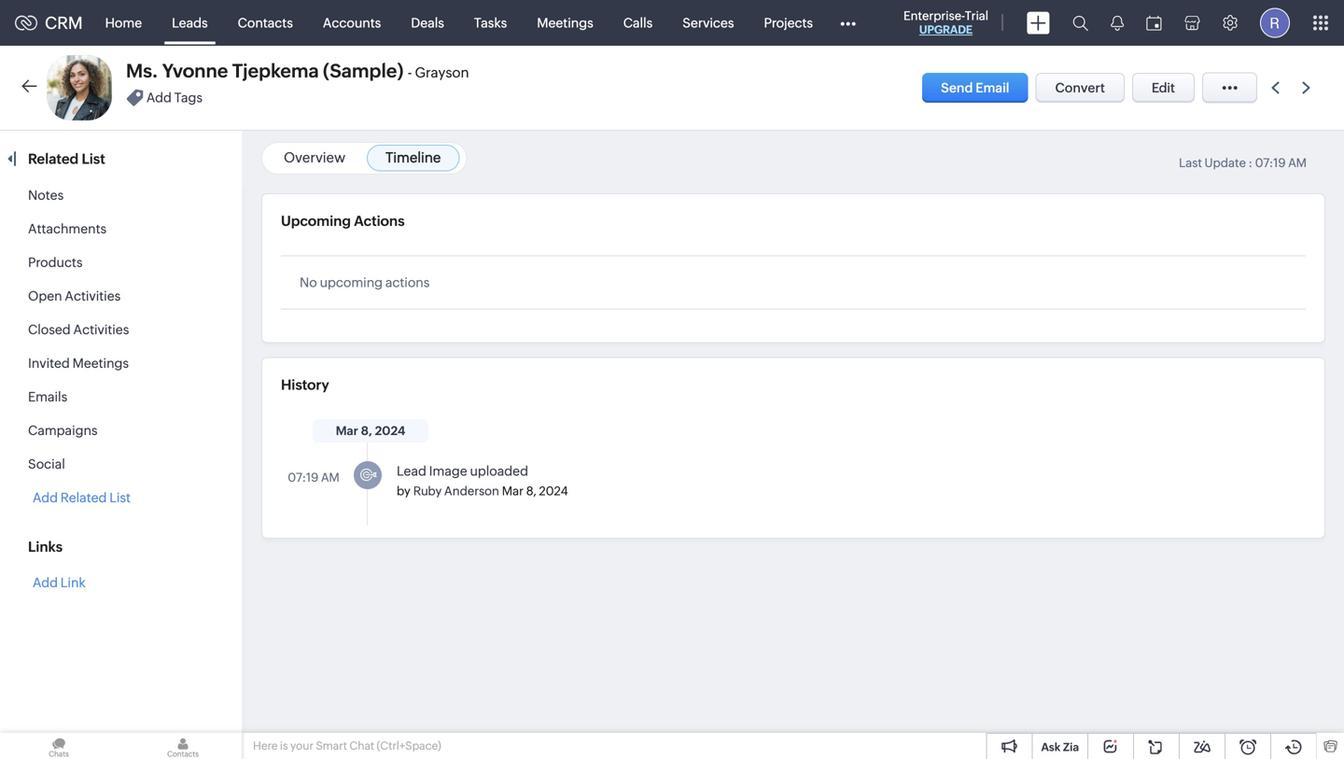 Task type: vqa. For each thing, say whether or not it's contained in the screenshot.
FILTER inside the dropdown button
no



Task type: describe. For each thing, give the bounding box(es) containing it.
calls
[[624, 15, 653, 30]]

activities for open activities
[[65, 289, 121, 304]]

yvonne
[[162, 60, 228, 82]]

upcoming
[[281, 213, 351, 229]]

services
[[683, 15, 734, 30]]

trial
[[965, 9, 989, 23]]

home link
[[90, 0, 157, 45]]

crm
[[45, 13, 83, 32]]

0 horizontal spatial list
[[82, 151, 105, 167]]

uploaded
[[470, 464, 529, 479]]

contacts link
[[223, 0, 308, 45]]

search image
[[1073, 15, 1089, 31]]

previous record image
[[1272, 82, 1280, 94]]

notes
[[28, 188, 64, 203]]

07:19 am
[[288, 471, 340, 485]]

attachments
[[28, 221, 107, 236]]

invited meetings
[[28, 356, 129, 371]]

leads
[[172, 15, 208, 30]]

closed
[[28, 322, 71, 337]]

upgrade
[[920, 23, 973, 36]]

accounts
[[323, 15, 381, 30]]

update
[[1205, 156, 1247, 170]]

mar inside lead image uploaded by ruby anderson mar 8, 2024
[[502, 484, 524, 498]]

social
[[28, 457, 65, 472]]

here is your smart chat (ctrl+space)
[[253, 740, 441, 752]]

closed activities link
[[28, 322, 129, 337]]

email
[[976, 80, 1010, 95]]

add link
[[33, 575, 86, 590]]

ms.
[[126, 60, 158, 82]]

actions
[[354, 213, 405, 229]]

zia
[[1064, 741, 1080, 754]]

0 vertical spatial 8,
[[361, 424, 372, 438]]

lead image uploaded by ruby anderson mar 8, 2024
[[397, 464, 568, 498]]

social link
[[28, 457, 65, 472]]

create menu image
[[1027, 12, 1051, 34]]

Other Modules field
[[828, 8, 869, 38]]

no upcoming actions
[[300, 275, 430, 290]]

invited meetings link
[[28, 356, 129, 371]]

calendar image
[[1147, 15, 1163, 30]]

campaigns link
[[28, 423, 98, 438]]

add for related list
[[33, 575, 58, 590]]

enterprise-trial upgrade
[[904, 9, 989, 36]]

add for ms. yvonne tjepkema (sample)
[[146, 90, 172, 105]]

services link
[[668, 0, 749, 45]]

0 vertical spatial am
[[1289, 156, 1307, 170]]

notes link
[[28, 188, 64, 203]]

open activities link
[[28, 289, 121, 304]]

is
[[280, 740, 288, 752]]

overview
[[284, 149, 346, 166]]

enterprise-
[[904, 9, 965, 23]]

tasks link
[[459, 0, 522, 45]]

2024 inside lead image uploaded by ruby anderson mar 8, 2024
[[539, 484, 568, 498]]

mar 8, 2024
[[336, 424, 406, 438]]

deals
[[411, 15, 444, 30]]

tags
[[174, 90, 203, 105]]

signals element
[[1100, 0, 1136, 46]]

8, inside lead image uploaded by ruby anderson mar 8, 2024
[[526, 484, 537, 498]]

create menu element
[[1016, 0, 1062, 45]]

:
[[1249, 156, 1253, 170]]

tjepkema
[[232, 60, 319, 82]]

products
[[28, 255, 83, 270]]

actions
[[386, 275, 430, 290]]

open activities
[[28, 289, 121, 304]]

logo image
[[15, 15, 37, 30]]

link
[[61, 575, 86, 590]]

ruby
[[413, 484, 442, 498]]

1 vertical spatial add
[[33, 490, 58, 505]]

0 horizontal spatial am
[[321, 471, 340, 485]]

convert button
[[1036, 73, 1125, 103]]

1 vertical spatial list
[[109, 490, 131, 505]]

profile image
[[1261, 8, 1291, 38]]

crm link
[[15, 13, 83, 32]]

image
[[429, 464, 468, 479]]

signals image
[[1111, 15, 1124, 31]]

invited
[[28, 356, 70, 371]]

0 vertical spatial 07:19
[[1256, 156, 1286, 170]]

attachments link
[[28, 221, 107, 236]]

-
[[408, 64, 412, 81]]

lead
[[397, 464, 427, 479]]

contacts image
[[124, 733, 242, 759]]

timeline
[[386, 149, 441, 166]]

send email button
[[923, 73, 1029, 103]]

closed activities
[[28, 322, 129, 337]]



Task type: locate. For each thing, give the bounding box(es) containing it.
accounts link
[[308, 0, 396, 45]]

1 vertical spatial activities
[[73, 322, 129, 337]]

add left link
[[33, 575, 58, 590]]

by
[[397, 484, 411, 498]]

related list
[[28, 151, 108, 167]]

2024 up lead
[[375, 424, 406, 438]]

search element
[[1062, 0, 1100, 46]]

1 vertical spatial 2024
[[539, 484, 568, 498]]

1 vertical spatial am
[[321, 471, 340, 485]]

send email
[[942, 80, 1010, 95]]

add tags
[[146, 90, 203, 105]]

0 vertical spatial meetings
[[537, 15, 594, 30]]

convert
[[1056, 80, 1106, 95]]

0 vertical spatial list
[[82, 151, 105, 167]]

deals link
[[396, 0, 459, 45]]

edit button
[[1133, 73, 1195, 103]]

0 horizontal spatial mar
[[336, 424, 358, 438]]

chat
[[350, 740, 375, 752]]

1 vertical spatial meetings
[[72, 356, 129, 371]]

1 vertical spatial mar
[[502, 484, 524, 498]]

mar
[[336, 424, 358, 438], [502, 484, 524, 498]]

profile element
[[1250, 0, 1302, 45]]

activities up invited meetings
[[73, 322, 129, 337]]

2 vertical spatial add
[[33, 575, 58, 590]]

07:19
[[1256, 156, 1286, 170], [288, 471, 319, 485]]

add left tags
[[146, 90, 172, 105]]

am
[[1289, 156, 1307, 170], [321, 471, 340, 485]]

1 vertical spatial 07:19
[[288, 471, 319, 485]]

open
[[28, 289, 62, 304]]

tasks
[[474, 15, 507, 30]]

1 vertical spatial 8,
[[526, 484, 537, 498]]

activities for closed activities
[[73, 322, 129, 337]]

list
[[82, 151, 105, 167], [109, 490, 131, 505]]

overview link
[[284, 149, 346, 166]]

here
[[253, 740, 278, 752]]

links
[[28, 539, 63, 555]]

0 vertical spatial mar
[[336, 424, 358, 438]]

emails
[[28, 389, 67, 404]]

meetings left calls
[[537, 15, 594, 30]]

0 horizontal spatial 8,
[[361, 424, 372, 438]]

related
[[28, 151, 79, 167], [61, 490, 107, 505]]

07:19 down history
[[288, 471, 319, 485]]

projects link
[[749, 0, 828, 45]]

projects
[[764, 15, 813, 30]]

grayson
[[415, 64, 469, 81]]

am down mar 8, 2024
[[321, 471, 340, 485]]

chats image
[[0, 733, 118, 759]]

home
[[105, 15, 142, 30]]

related up notes link
[[28, 151, 79, 167]]

0 vertical spatial related
[[28, 151, 79, 167]]

add down social link
[[33, 490, 58, 505]]

timeline link
[[386, 149, 441, 166]]

0 horizontal spatial meetings
[[72, 356, 129, 371]]

add
[[146, 90, 172, 105], [33, 490, 58, 505], [33, 575, 58, 590]]

send
[[942, 80, 974, 95]]

edit
[[1152, 80, 1176, 95]]

1 horizontal spatial am
[[1289, 156, 1307, 170]]

last update : 07:19 am
[[1180, 156, 1307, 170]]

(ctrl+space)
[[377, 740, 441, 752]]

0 vertical spatial 2024
[[375, 424, 406, 438]]

last
[[1180, 156, 1203, 170]]

ask zia
[[1042, 741, 1080, 754]]

1 horizontal spatial mar
[[502, 484, 524, 498]]

1 horizontal spatial 8,
[[526, 484, 537, 498]]

anderson
[[444, 484, 500, 498]]

activities
[[65, 289, 121, 304], [73, 322, 129, 337]]

meetings
[[537, 15, 594, 30], [72, 356, 129, 371]]

1 vertical spatial related
[[61, 490, 107, 505]]

next record image
[[1303, 82, 1315, 94]]

add related list
[[33, 490, 131, 505]]

1 horizontal spatial 2024
[[539, 484, 568, 498]]

history
[[281, 377, 329, 393]]

am right :
[[1289, 156, 1307, 170]]

0 horizontal spatial 07:19
[[288, 471, 319, 485]]

1 horizontal spatial 07:19
[[1256, 156, 1286, 170]]

1 horizontal spatial list
[[109, 490, 131, 505]]

upcoming
[[320, 275, 383, 290]]

mar down uploaded
[[502, 484, 524, 498]]

your
[[290, 740, 314, 752]]

campaigns
[[28, 423, 98, 438]]

2024 right anderson
[[539, 484, 568, 498]]

related down social link
[[61, 490, 107, 505]]

1 horizontal spatial meetings
[[537, 15, 594, 30]]

07:19 right :
[[1256, 156, 1286, 170]]

0 vertical spatial add
[[146, 90, 172, 105]]

meetings link
[[522, 0, 609, 45]]

upcoming actions
[[281, 213, 405, 229]]

meetings down closed activities "link"
[[72, 356, 129, 371]]

activities up the closed activities
[[65, 289, 121, 304]]

leads link
[[157, 0, 223, 45]]

calls link
[[609, 0, 668, 45]]

0 horizontal spatial 2024
[[375, 424, 406, 438]]

contacts
[[238, 15, 293, 30]]

mar up '07:19 am'
[[336, 424, 358, 438]]

(sample)
[[323, 60, 404, 82]]

ms. yvonne tjepkema (sample) - grayson
[[126, 60, 469, 82]]

0 vertical spatial activities
[[65, 289, 121, 304]]

ask
[[1042, 741, 1061, 754]]

8,
[[361, 424, 372, 438], [526, 484, 537, 498]]

no
[[300, 275, 317, 290]]

emails link
[[28, 389, 67, 404]]

2024
[[375, 424, 406, 438], [539, 484, 568, 498]]

products link
[[28, 255, 83, 270]]



